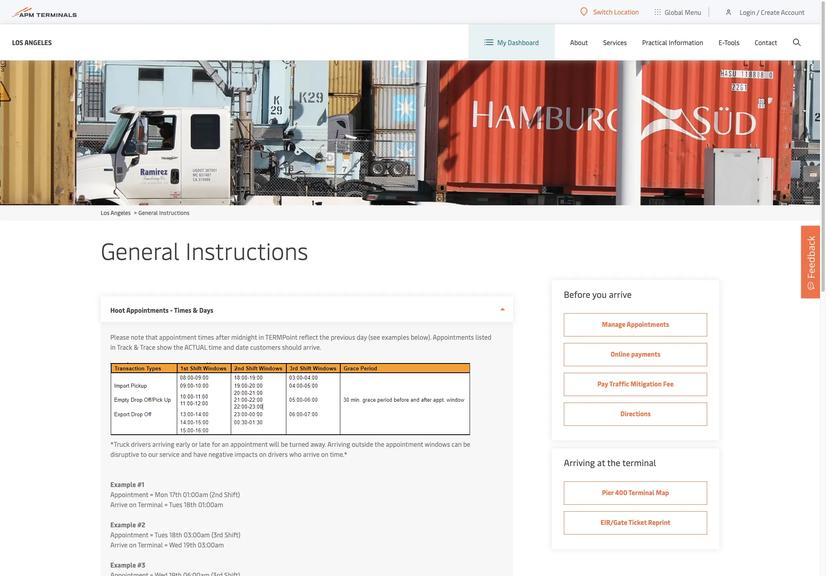 Task type: describe. For each thing, give the bounding box(es) containing it.
pay
[[597, 379, 608, 388]]

menu
[[685, 7, 701, 16]]

and inside *truck drivers arriving early or late for an appointment will be turned away. arriving outside the appointment windows can be disruptive to our service and have negative impacts on drivers who arrive on time.*
[[181, 450, 192, 459]]

general instructions
[[101, 234, 308, 266]]

outside
[[352, 440, 373, 449]]

dashboard
[[508, 38, 539, 47]]

our
[[148, 450, 158, 459]]

hoot appointments - times & days
[[110, 306, 213, 315]]

payments
[[631, 350, 660, 358]]

arriving
[[152, 440, 174, 449]]

angeles for los angeles
[[24, 38, 52, 47]]

times
[[198, 333, 214, 342]]

practical information
[[642, 38, 703, 47]]

0 vertical spatial general
[[138, 209, 158, 217]]

midnight
[[231, 333, 257, 342]]

los angeles > general instructions
[[101, 209, 189, 217]]

pier 400 terminal map
[[602, 488, 669, 497]]

18th inside example #2 appointment = tues 18th 03:00am (3rd shift) arrive on terminal = wed 19th 03:00am
[[169, 530, 182, 539]]

pay traffic mitigation fee link
[[564, 373, 707, 396]]

online payments link
[[564, 343, 707, 366]]

los for los angeles
[[12, 38, 23, 47]]

1 horizontal spatial los angeles link
[[101, 209, 131, 217]]

turned
[[289, 440, 309, 449]]

example for example #1 appointment = mon 17th 01:00am (2nd shift) arrive on terminal = tues 18th 01:00am
[[110, 480, 136, 489]]

create
[[761, 7, 780, 16]]

actual
[[184, 343, 207, 352]]

windows
[[425, 440, 450, 449]]

1 vertical spatial 03:00am
[[198, 540, 224, 549]]

my
[[497, 38, 506, 47]]

directions
[[620, 409, 651, 418]]

230703 image
[[110, 362, 470, 437]]

late
[[199, 440, 210, 449]]

customers
[[250, 343, 281, 352]]

termpoint
[[265, 333, 297, 342]]

please note that appointment times after midnight in termpoint reflect the previous day (see examples below). appointments listed in track & trace show the actual time and date customers should arrive.
[[110, 333, 491, 352]]

18th inside example #1 appointment = mon 17th 01:00am (2nd shift) arrive on terminal = tues 18th 01:00am
[[184, 500, 197, 509]]

times
[[174, 306, 191, 315]]

previous
[[331, 333, 355, 342]]

days
[[199, 306, 213, 315]]

that
[[145, 333, 158, 342]]

tues inside example #1 appointment = mon 17th 01:00am (2nd shift) arrive on terminal = tues 18th 01:00am
[[169, 500, 182, 509]]

switch location
[[593, 7, 639, 16]]

and inside please note that appointment times after midnight in termpoint reflect the previous day (see examples below). appointments listed in track & trace show the actual time and date customers should arrive.
[[223, 343, 234, 352]]

time
[[209, 343, 222, 352]]

0 vertical spatial terminal
[[629, 488, 654, 497]]

should
[[282, 343, 302, 352]]

can
[[452, 440, 462, 449]]

#2
[[137, 520, 145, 529]]

for
[[212, 440, 220, 449]]

example for example #3
[[110, 561, 136, 569]]

online
[[611, 350, 630, 358]]

day
[[357, 333, 367, 342]]

traffic
[[609, 379, 629, 388]]

about button
[[570, 24, 588, 60]]

400
[[615, 488, 627, 497]]

terminal for example #2 appointment = tues 18th 03:00am (3rd shift) arrive on terminal = wed 19th 03:00am
[[138, 540, 163, 549]]

appointments for manage
[[627, 320, 669, 329]]

shift) for 03:00am
[[225, 530, 240, 539]]

listed
[[475, 333, 491, 342]]

about
[[570, 38, 588, 47]]

disruptive
[[110, 450, 139, 459]]

0 vertical spatial 03:00am
[[184, 530, 210, 539]]

appointments inside please note that appointment times after midnight in termpoint reflect the previous day (see examples below). appointments listed in track & trace show the actual time and date customers should arrive.
[[433, 333, 474, 342]]

my dashboard
[[497, 38, 539, 47]]

the right show
[[173, 343, 183, 352]]

example #3
[[110, 561, 145, 569]]

pay traffic mitigation fee
[[597, 379, 674, 388]]

please
[[110, 333, 129, 342]]

feedback
[[804, 236, 818, 278]]

eir/gate ticket reprint link
[[564, 511, 707, 535]]

#3
[[137, 561, 145, 569]]

an
[[222, 440, 229, 449]]

terminal for example #1 appointment = mon 17th 01:00am (2nd shift) arrive on terminal = tues 18th 01:00am
[[138, 500, 163, 509]]

0 vertical spatial instructions
[[159, 209, 189, 217]]

/
[[757, 7, 759, 16]]

arrive.
[[303, 343, 321, 352]]

map
[[656, 488, 669, 497]]

trace
[[140, 343, 155, 352]]

hoot
[[110, 306, 125, 315]]

you
[[592, 288, 607, 300]]

reprint
[[648, 518, 670, 527]]

angeles for los angeles > general instructions
[[111, 209, 131, 217]]

switch location button
[[580, 7, 639, 16]]

login / create account link
[[725, 0, 805, 24]]

below).
[[411, 333, 431, 342]]

global menu
[[665, 7, 701, 16]]

note
[[131, 333, 144, 342]]

the right 'reflect' at the left bottom of the page
[[319, 333, 329, 342]]

e-
[[719, 38, 724, 47]]

to
[[141, 450, 147, 459]]

appointment for #2
[[110, 530, 148, 539]]

example for example #2 appointment = tues 18th 03:00am (3rd shift) arrive on terminal = wed 19th 03:00am
[[110, 520, 136, 529]]

los angeles
[[12, 38, 52, 47]]

time.*
[[330, 450, 347, 459]]

arrive for example #1 appointment = mon 17th 01:00am (2nd shift) arrive on terminal = tues 18th 01:00am
[[110, 500, 128, 509]]

manage
[[602, 320, 625, 329]]

1 vertical spatial arriving
[[564, 457, 595, 469]]

example #2 appointment = tues 18th 03:00am (3rd shift) arrive on terminal = wed 19th 03:00am
[[110, 520, 240, 549]]

1 vertical spatial general
[[101, 234, 180, 266]]

example #1 appointment = mon 17th 01:00am (2nd shift) arrive on terminal = tues 18th 01:00am
[[110, 480, 240, 509]]

arriving at the terminal
[[564, 457, 656, 469]]

mon
[[155, 490, 168, 499]]

eir/gate
[[601, 518, 627, 527]]



Task type: vqa. For each thing, say whether or not it's contained in the screenshot.
. Before Making An Appointment Please Read Our Termpoint Export Appointment User Guide , And Import Appointment Best Practices in the top of the page
no



Task type: locate. For each thing, give the bounding box(es) containing it.
1 vertical spatial appointment
[[110, 530, 148, 539]]

arrive down "away."
[[303, 450, 320, 459]]

-
[[170, 306, 173, 315]]

1 vertical spatial drivers
[[268, 450, 288, 459]]

0 vertical spatial angeles
[[24, 38, 52, 47]]

0 vertical spatial 18th
[[184, 500, 197, 509]]

1 horizontal spatial in
[[259, 333, 264, 342]]

0 horizontal spatial 18th
[[169, 530, 182, 539]]

03:00am down "(3rd"
[[198, 540, 224, 549]]

18th
[[184, 500, 197, 509], [169, 530, 182, 539]]

arriving up time.*
[[327, 440, 350, 449]]

0 horizontal spatial appointments
[[126, 306, 169, 315]]

1 vertical spatial &
[[134, 343, 139, 352]]

1 vertical spatial arrive
[[110, 540, 128, 549]]

0 vertical spatial arrive
[[609, 288, 632, 300]]

shift) right (2nd
[[224, 490, 240, 499]]

and
[[223, 343, 234, 352], [181, 450, 192, 459]]

1 horizontal spatial arrive
[[609, 288, 632, 300]]

pier
[[602, 488, 614, 497]]

be right can
[[463, 440, 470, 449]]

global menu button
[[647, 0, 709, 24]]

0 horizontal spatial in
[[110, 343, 116, 352]]

1 horizontal spatial appointment
[[230, 440, 268, 449]]

appointment inside example #2 appointment = tues 18th 03:00am (3rd shift) arrive on terminal = wed 19th 03:00am
[[110, 530, 148, 539]]

2 horizontal spatial appointments
[[627, 320, 669, 329]]

appointments left listed
[[433, 333, 474, 342]]

1 vertical spatial arrive
[[303, 450, 320, 459]]

appointment up "impacts"
[[230, 440, 268, 449]]

manage appointments
[[602, 320, 669, 329]]

drivers down will
[[268, 450, 288, 459]]

0 vertical spatial los
[[12, 38, 23, 47]]

01:00am
[[183, 490, 208, 499], [198, 500, 223, 509]]

1 vertical spatial shift)
[[225, 530, 240, 539]]

1 vertical spatial 01:00am
[[198, 500, 223, 509]]

track
[[117, 343, 132, 352]]

17th
[[169, 490, 181, 499]]

&
[[193, 306, 198, 315], [134, 343, 139, 352]]

0 vertical spatial los angeles link
[[12, 37, 52, 47]]

tues inside example #2 appointment = tues 18th 03:00am (3rd shift) arrive on terminal = wed 19th 03:00am
[[155, 530, 168, 539]]

1 vertical spatial 18th
[[169, 530, 182, 539]]

1 horizontal spatial &
[[193, 306, 198, 315]]

service
[[159, 450, 179, 459]]

example inside example #1 appointment = mon 17th 01:00am (2nd shift) arrive on terminal = tues 18th 01:00am
[[110, 480, 136, 489]]

0 horizontal spatial angeles
[[24, 38, 52, 47]]

18th up wed
[[169, 530, 182, 539]]

appointment inside example #1 appointment = mon 17th 01:00am (2nd shift) arrive on terminal = tues 18th 01:00am
[[110, 490, 148, 499]]

terminal inside example #2 appointment = tues 18th 03:00am (3rd shift) arrive on terminal = wed 19th 03:00am
[[138, 540, 163, 549]]

example
[[110, 480, 136, 489], [110, 520, 136, 529], [110, 561, 136, 569]]

arrive for example #2 appointment = tues 18th 03:00am (3rd shift) arrive on terminal = wed 19th 03:00am
[[110, 540, 128, 549]]

1 example from the top
[[110, 480, 136, 489]]

online payments
[[611, 350, 660, 358]]

1 vertical spatial example
[[110, 520, 136, 529]]

angeles
[[24, 38, 52, 47], [111, 209, 131, 217]]

appointment down #2
[[110, 530, 148, 539]]

0 horizontal spatial los angeles link
[[12, 37, 52, 47]]

0 horizontal spatial tues
[[155, 530, 168, 539]]

2 vertical spatial terminal
[[138, 540, 163, 549]]

1 vertical spatial tues
[[155, 530, 168, 539]]

appointments left -
[[126, 306, 169, 315]]

1 be from the left
[[281, 440, 288, 449]]

or
[[192, 440, 198, 449]]

appointments inside 'dropdown button'
[[126, 306, 169, 315]]

0 vertical spatial drivers
[[131, 440, 151, 449]]

example left #1
[[110, 480, 136, 489]]

(2nd
[[210, 490, 223, 499]]

1 appointment from the top
[[110, 490, 148, 499]]

0 vertical spatial tues
[[169, 500, 182, 509]]

wed
[[169, 540, 182, 549]]

appointment for #1
[[110, 490, 148, 499]]

shift) inside example #1 appointment = mon 17th 01:00am (2nd shift) arrive on terminal = tues 18th 01:00am
[[224, 490, 240, 499]]

1 vertical spatial instructions
[[185, 234, 308, 266]]

1 vertical spatial in
[[110, 343, 116, 352]]

appointments up payments
[[627, 320, 669, 329]]

after
[[216, 333, 230, 342]]

example left #2
[[110, 520, 136, 529]]

impacts
[[235, 450, 258, 459]]

*truck
[[110, 440, 129, 449]]

show
[[157, 343, 172, 352]]

3 example from the top
[[110, 561, 136, 569]]

appointments for hoot
[[126, 306, 169, 315]]

0 horizontal spatial and
[[181, 450, 192, 459]]

directions link
[[564, 403, 707, 426]]

driver information image
[[0, 60, 820, 205]]

2 be from the left
[[463, 440, 470, 449]]

shift) inside example #2 appointment = tues 18th 03:00am (3rd shift) arrive on terminal = wed 19th 03:00am
[[225, 530, 240, 539]]

practical information button
[[642, 24, 703, 60]]

pier 400 terminal map link
[[564, 482, 707, 505]]

arriving
[[327, 440, 350, 449], [564, 457, 595, 469]]

login / create account
[[740, 7, 805, 16]]

e-tools
[[719, 38, 739, 47]]

before you arrive
[[564, 288, 632, 300]]

date
[[236, 343, 249, 352]]

general
[[138, 209, 158, 217], [101, 234, 180, 266]]

1 vertical spatial appointments
[[627, 320, 669, 329]]

(3rd
[[211, 530, 223, 539]]

on inside example #2 appointment = tues 18th 03:00am (3rd shift) arrive on terminal = wed 19th 03:00am
[[129, 540, 136, 549]]

1 horizontal spatial drivers
[[268, 450, 288, 459]]

login
[[740, 7, 755, 16]]

the inside *truck drivers arriving early or late for an appointment will be turned away. arriving outside the appointment windows can be disruptive to our service and have negative impacts on drivers who arrive on time.*
[[375, 440, 384, 449]]

& left days
[[193, 306, 198, 315]]

shift)
[[224, 490, 240, 499], [225, 530, 240, 539]]

0 horizontal spatial appointment
[[159, 333, 196, 342]]

1 vertical spatial los angeles link
[[101, 209, 131, 217]]

appointment left windows
[[386, 440, 423, 449]]

>
[[134, 209, 137, 217]]

on
[[259, 450, 266, 459], [321, 450, 328, 459], [129, 500, 136, 509], [129, 540, 136, 549]]

0 horizontal spatial be
[[281, 440, 288, 449]]

arriving left the at
[[564, 457, 595, 469]]

(see
[[368, 333, 380, 342]]

*truck drivers arriving early or late for an appointment will be turned away. arriving outside the appointment windows can be disruptive to our service and have negative impacts on drivers who arrive on time.*
[[110, 440, 470, 459]]

drivers
[[131, 440, 151, 449], [268, 450, 288, 459]]

1 horizontal spatial appointments
[[433, 333, 474, 342]]

2 example from the top
[[110, 520, 136, 529]]

arriving inside *truck drivers arriving early or late for an appointment will be turned away. arriving outside the appointment windows can be disruptive to our service and have negative impacts on drivers who arrive on time.*
[[327, 440, 350, 449]]

the right outside
[[375, 440, 384, 449]]

0 horizontal spatial &
[[134, 343, 139, 352]]

mitigation
[[631, 379, 662, 388]]

0 vertical spatial arrive
[[110, 500, 128, 509]]

before
[[564, 288, 590, 300]]

terminal
[[629, 488, 654, 497], [138, 500, 163, 509], [138, 540, 163, 549]]

03:00am up 19th
[[184, 530, 210, 539]]

terminal down mon
[[138, 500, 163, 509]]

0 vertical spatial arriving
[[327, 440, 350, 449]]

at
[[597, 457, 605, 469]]

=
[[150, 490, 153, 499], [164, 500, 168, 509], [150, 530, 153, 539], [164, 540, 168, 549]]

and down early
[[181, 450, 192, 459]]

example inside example #2 appointment = tues 18th 03:00am (3rd shift) arrive on terminal = wed 19th 03:00am
[[110, 520, 136, 529]]

appointments
[[126, 306, 169, 315], [627, 320, 669, 329], [433, 333, 474, 342]]

0 horizontal spatial arriving
[[327, 440, 350, 449]]

drivers up to
[[131, 440, 151, 449]]

on inside example #1 appointment = mon 17th 01:00am (2nd shift) arrive on terminal = tues 18th 01:00am
[[129, 500, 136, 509]]

hoot appointments - times & days element
[[101, 322, 513, 576]]

general down >
[[101, 234, 180, 266]]

fee
[[663, 379, 674, 388]]

1 horizontal spatial angeles
[[111, 209, 131, 217]]

2 vertical spatial example
[[110, 561, 136, 569]]

0 vertical spatial appointments
[[126, 306, 169, 315]]

be right will
[[281, 440, 288, 449]]

1 horizontal spatial los
[[101, 209, 109, 217]]

1 vertical spatial angeles
[[111, 209, 131, 217]]

arrive inside *truck drivers arriving early or late for an appointment will be turned away. arriving outside the appointment windows can be disruptive to our service and have negative impacts on drivers who arrive on time.*
[[303, 450, 320, 459]]

location
[[614, 7, 639, 16]]

example left #3
[[110, 561, 136, 569]]

services
[[603, 38, 627, 47]]

0 vertical spatial shift)
[[224, 490, 240, 499]]

tues
[[169, 500, 182, 509], [155, 530, 168, 539]]

in left track
[[110, 343, 116, 352]]

2 appointment from the top
[[110, 530, 148, 539]]

have
[[193, 450, 207, 459]]

terminal right 400
[[629, 488, 654, 497]]

shift) right "(3rd"
[[225, 530, 240, 539]]

arrive
[[110, 500, 128, 509], [110, 540, 128, 549]]

arrive inside example #1 appointment = mon 17th 01:00am (2nd shift) arrive on terminal = tues 18th 01:00am
[[110, 500, 128, 509]]

e-tools button
[[719, 24, 739, 60]]

appointment up show
[[159, 333, 196, 342]]

arrive right you
[[609, 288, 632, 300]]

0 horizontal spatial los
[[12, 38, 23, 47]]

terminal up #3
[[138, 540, 163, 549]]

1 arrive from the top
[[110, 500, 128, 509]]

0 vertical spatial 01:00am
[[183, 490, 208, 499]]

2 arrive from the top
[[110, 540, 128, 549]]

services button
[[603, 24, 627, 60]]

appointment inside please note that appointment times after midnight in termpoint reflect the previous day (see examples below). appointments listed in track & trace show the actual time and date customers should arrive.
[[159, 333, 196, 342]]

1 horizontal spatial be
[[463, 440, 470, 449]]

1 horizontal spatial tues
[[169, 500, 182, 509]]

1 horizontal spatial 18th
[[184, 500, 197, 509]]

feedback button
[[801, 226, 821, 298]]

0 horizontal spatial arrive
[[303, 450, 320, 459]]

the right the at
[[607, 457, 620, 469]]

the
[[319, 333, 329, 342], [173, 343, 183, 352], [375, 440, 384, 449], [607, 457, 620, 469]]

manage appointments link
[[564, 313, 707, 337]]

2 vertical spatial appointments
[[433, 333, 474, 342]]

arrive inside example #2 appointment = tues 18th 03:00am (3rd shift) arrive on terminal = wed 19th 03:00am
[[110, 540, 128, 549]]

and down after on the bottom left
[[223, 343, 234, 352]]

0 vertical spatial appointment
[[110, 490, 148, 499]]

1 vertical spatial los
[[101, 209, 109, 217]]

& inside please note that appointment times after midnight in termpoint reflect the previous day (see examples below). appointments listed in track & trace show the actual time and date customers should arrive.
[[134, 343, 139, 352]]

2 horizontal spatial appointment
[[386, 440, 423, 449]]

terminal inside example #1 appointment = mon 17th 01:00am (2nd shift) arrive on terminal = tues 18th 01:00am
[[138, 500, 163, 509]]

1 vertical spatial terminal
[[138, 500, 163, 509]]

19th
[[183, 540, 196, 549]]

appointment down #1
[[110, 490, 148, 499]]

18th up example #2 appointment = tues 18th 03:00am (3rd shift) arrive on terminal = wed 19th 03:00am
[[184, 500, 197, 509]]

switch
[[593, 7, 612, 16]]

terminal
[[622, 457, 656, 469]]

global
[[665, 7, 683, 16]]

1 vertical spatial and
[[181, 450, 192, 459]]

early
[[176, 440, 190, 449]]

0 horizontal spatial drivers
[[131, 440, 151, 449]]

los for los angeles > general instructions
[[101, 209, 109, 217]]

los angeles link
[[12, 37, 52, 47], [101, 209, 131, 217]]

1 horizontal spatial and
[[223, 343, 234, 352]]

01:00am right '17th'
[[183, 490, 208, 499]]

in up customers
[[259, 333, 264, 342]]

0 vertical spatial example
[[110, 480, 136, 489]]

general right >
[[138, 209, 158, 217]]

#1
[[137, 480, 144, 489]]

& inside 'dropdown button'
[[193, 306, 198, 315]]

1 horizontal spatial arriving
[[564, 457, 595, 469]]

0 vertical spatial and
[[223, 343, 234, 352]]

0 vertical spatial &
[[193, 306, 198, 315]]

0 vertical spatial in
[[259, 333, 264, 342]]

my dashboard button
[[484, 24, 539, 60]]

01:00am down (2nd
[[198, 500, 223, 509]]

& down the note
[[134, 343, 139, 352]]

shift) for 01:00am
[[224, 490, 240, 499]]



